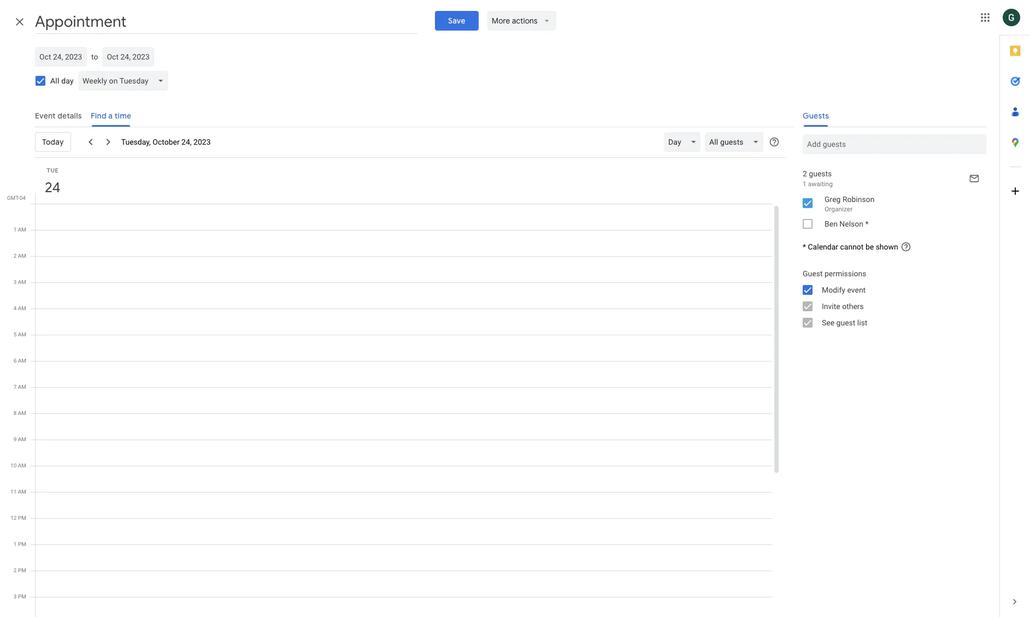 Task type: describe. For each thing, give the bounding box(es) containing it.
invite others
[[822, 302, 864, 311]]

invite
[[822, 302, 841, 311]]

0 horizontal spatial *
[[803, 243, 807, 252]]

others
[[843, 302, 864, 311]]

* calendar cannot be shown
[[803, 243, 899, 252]]

calendar
[[808, 243, 839, 252]]

all day
[[50, 77, 74, 85]]

5 am
[[13, 332, 26, 338]]

10
[[10, 463, 17, 469]]

ben nelson *
[[825, 220, 869, 229]]

24 column header
[[35, 158, 773, 204]]

11 am
[[10, 489, 26, 495]]

tuesday, october 24 element
[[40, 176, 65, 201]]

robinson
[[843, 195, 875, 204]]

am for 7 am
[[18, 384, 26, 390]]

day
[[61, 77, 74, 85]]

2 guests 1 awaiting
[[803, 170, 833, 188]]

am for 8 am
[[18, 411, 26, 417]]

1 am
[[13, 227, 26, 233]]

nelson
[[840, 220, 864, 229]]

tue 24
[[44, 167, 60, 197]]

24
[[44, 179, 60, 197]]

pm for 3 pm
[[18, 594, 26, 600]]

10 am
[[10, 463, 26, 469]]

2 for pm
[[14, 568, 17, 574]]

cannot
[[841, 243, 864, 252]]

gmt-04
[[7, 195, 26, 201]]

6
[[13, 358, 17, 364]]

12
[[11, 516, 17, 522]]

navigation toolbar
[[35, 127, 786, 158]]

modify event
[[822, 286, 866, 295]]

1 for 1 pm
[[14, 542, 17, 548]]

see
[[822, 319, 835, 328]]

am for 6 am
[[18, 358, 26, 364]]

guests invited to this event. tree
[[795, 192, 987, 233]]

04
[[20, 195, 26, 201]]

october
[[153, 138, 180, 147]]

list
[[858, 319, 868, 328]]

cell inside "24" grid
[[36, 204, 773, 618]]

greg robinson, organizer tree item
[[795, 192, 987, 215]]

pm for 12 pm
[[18, 516, 26, 522]]

guest
[[803, 270, 823, 278]]

2 pm
[[14, 568, 26, 574]]

am for 9 am
[[18, 437, 26, 443]]

11
[[10, 489, 17, 495]]

guest
[[837, 319, 856, 328]]

arrow_drop_down
[[542, 16, 552, 26]]

more
[[492, 16, 510, 26]]

3 for 3 am
[[13, 279, 17, 285]]

24,
[[182, 138, 192, 147]]

save
[[448, 16, 466, 26]]

group containing guest permissions
[[795, 266, 987, 331]]

2 am
[[13, 253, 26, 259]]

Guests text field
[[808, 135, 983, 154]]

to
[[91, 52, 98, 61]]

today button
[[35, 129, 71, 155]]

am for 4 am
[[18, 306, 26, 312]]

Title text field
[[35, 10, 418, 34]]

pm for 2 pm
[[18, 568, 26, 574]]

9
[[13, 437, 17, 443]]



Task type: locate. For each thing, give the bounding box(es) containing it.
2 left guests at the right top
[[803, 170, 808, 178]]

1 horizontal spatial *
[[866, 220, 869, 229]]

3 am
[[13, 279, 26, 285]]

2 up 3 am
[[13, 253, 17, 259]]

1 left "awaiting" at right
[[803, 180, 807, 188]]

be
[[866, 243, 874, 252]]

None field
[[78, 71, 173, 91], [664, 132, 706, 152], [706, 132, 768, 152], [78, 71, 173, 91], [664, 132, 706, 152], [706, 132, 768, 152]]

pm
[[18, 516, 26, 522], [18, 542, 26, 548], [18, 568, 26, 574], [18, 594, 26, 600]]

tuesday, october 24, 2023
[[121, 138, 211, 147]]

2 for guests
[[803, 170, 808, 178]]

greg
[[825, 195, 841, 204]]

24 grid
[[0, 158, 781, 618]]

4 am from the top
[[18, 306, 26, 312]]

0 vertical spatial 1
[[803, 180, 807, 188]]

8 am from the top
[[18, 411, 26, 417]]

1 vertical spatial 2
[[13, 253, 17, 259]]

ben
[[825, 220, 838, 229]]

am for 1 am
[[18, 227, 26, 233]]

1 am from the top
[[18, 227, 26, 233]]

1 vertical spatial 3
[[14, 594, 17, 600]]

2023
[[194, 138, 211, 147]]

3 pm from the top
[[18, 568, 26, 574]]

2 inside the 2 guests 1 awaiting
[[803, 170, 808, 178]]

am right 8
[[18, 411, 26, 417]]

*
[[866, 220, 869, 229], [803, 243, 807, 252]]

* left calendar
[[803, 243, 807, 252]]

End date text field
[[107, 50, 150, 63]]

6 am
[[13, 358, 26, 364]]

shown
[[876, 243, 899, 252]]

more actions arrow_drop_down
[[492, 16, 552, 26]]

6 am from the top
[[18, 358, 26, 364]]

am right "9"
[[18, 437, 26, 443]]

see guest list
[[822, 319, 868, 328]]

tue
[[47, 167, 59, 174]]

4 pm from the top
[[18, 594, 26, 600]]

11 am from the top
[[18, 489, 26, 495]]

1 pm from the top
[[18, 516, 26, 522]]

ben nelson tree item
[[795, 215, 987, 233]]

pm for 1 pm
[[18, 542, 26, 548]]

tuesday,
[[121, 138, 151, 147]]

3 up 4
[[13, 279, 17, 285]]

5
[[13, 332, 17, 338]]

3 pm
[[14, 594, 26, 600]]

event
[[848, 286, 866, 295]]

modify
[[822, 286, 846, 295]]

1 up "2 am"
[[13, 227, 17, 233]]

am for 2 am
[[18, 253, 26, 259]]

3 down 2 pm
[[14, 594, 17, 600]]

1 inside the 2 guests 1 awaiting
[[803, 180, 807, 188]]

7 am
[[13, 384, 26, 390]]

2 for am
[[13, 253, 17, 259]]

am right 11
[[18, 489, 26, 495]]

10 am from the top
[[18, 463, 26, 469]]

am up "2 am"
[[18, 227, 26, 233]]

3 am from the top
[[18, 279, 26, 285]]

organizer
[[825, 206, 853, 213]]

greg robinson organizer
[[825, 195, 875, 213]]

9 am
[[13, 437, 26, 443]]

1
[[803, 180, 807, 188], [13, 227, 17, 233], [14, 542, 17, 548]]

2 am from the top
[[18, 253, 26, 259]]

4 am
[[13, 306, 26, 312]]

permissions
[[825, 270, 867, 278]]

gmt-
[[7, 195, 20, 201]]

pm down 2 pm
[[18, 594, 26, 600]]

am right 5
[[18, 332, 26, 338]]

tab list
[[1001, 36, 1031, 587]]

am for 3 am
[[18, 279, 26, 285]]

am
[[18, 227, 26, 233], [18, 253, 26, 259], [18, 279, 26, 285], [18, 306, 26, 312], [18, 332, 26, 338], [18, 358, 26, 364], [18, 384, 26, 390], [18, 411, 26, 417], [18, 437, 26, 443], [18, 463, 26, 469], [18, 489, 26, 495]]

2 3 from the top
[[14, 594, 17, 600]]

row inside "24" grid
[[31, 204, 773, 618]]

am down "2 am"
[[18, 279, 26, 285]]

am right 4
[[18, 306, 26, 312]]

7
[[13, 384, 17, 390]]

* inside ben nelson tree item
[[866, 220, 869, 229]]

0 vertical spatial 2
[[803, 170, 808, 178]]

9 am from the top
[[18, 437, 26, 443]]

8
[[13, 411, 17, 417]]

0 vertical spatial 3
[[13, 279, 17, 285]]

3
[[13, 279, 17, 285], [14, 594, 17, 600]]

2 vertical spatial 2
[[14, 568, 17, 574]]

actions
[[512, 16, 538, 26]]

pm right 12
[[18, 516, 26, 522]]

1 pm
[[14, 542, 26, 548]]

2 up 3 pm on the left bottom of page
[[14, 568, 17, 574]]

am up 3 am
[[18, 253, 26, 259]]

2
[[803, 170, 808, 178], [13, 253, 17, 259], [14, 568, 17, 574]]

12 pm
[[11, 516, 26, 522]]

guest permissions
[[803, 270, 867, 278]]

pm up 3 pm on the left bottom of page
[[18, 568, 26, 574]]

am right 6
[[18, 358, 26, 364]]

Start date text field
[[39, 50, 83, 63]]

8 am
[[13, 411, 26, 417]]

1 vertical spatial 1
[[13, 227, 17, 233]]

0 vertical spatial *
[[866, 220, 869, 229]]

5 am from the top
[[18, 332, 26, 338]]

am for 10 am
[[18, 463, 26, 469]]

am right 10
[[18, 463, 26, 469]]

* right nelson
[[866, 220, 869, 229]]

awaiting
[[809, 180, 833, 188]]

guests
[[809, 170, 832, 178]]

3 for 3 pm
[[14, 594, 17, 600]]

am right 7
[[18, 384, 26, 390]]

1 3 from the top
[[13, 279, 17, 285]]

save button
[[435, 11, 479, 31]]

1 down 12
[[14, 542, 17, 548]]

group
[[795, 266, 987, 331]]

pm up 2 pm
[[18, 542, 26, 548]]

1 for 1 am
[[13, 227, 17, 233]]

am for 11 am
[[18, 489, 26, 495]]

7 am from the top
[[18, 384, 26, 390]]

2 vertical spatial 1
[[14, 542, 17, 548]]

4
[[13, 306, 17, 312]]

today
[[42, 137, 64, 147]]

row
[[31, 204, 773, 618]]

2 pm from the top
[[18, 542, 26, 548]]

am for 5 am
[[18, 332, 26, 338]]

cell
[[36, 204, 773, 618]]

1 vertical spatial *
[[803, 243, 807, 252]]

all
[[50, 77, 59, 85]]



Task type: vqa. For each thing, say whether or not it's contained in the screenshot.
cannot
yes



